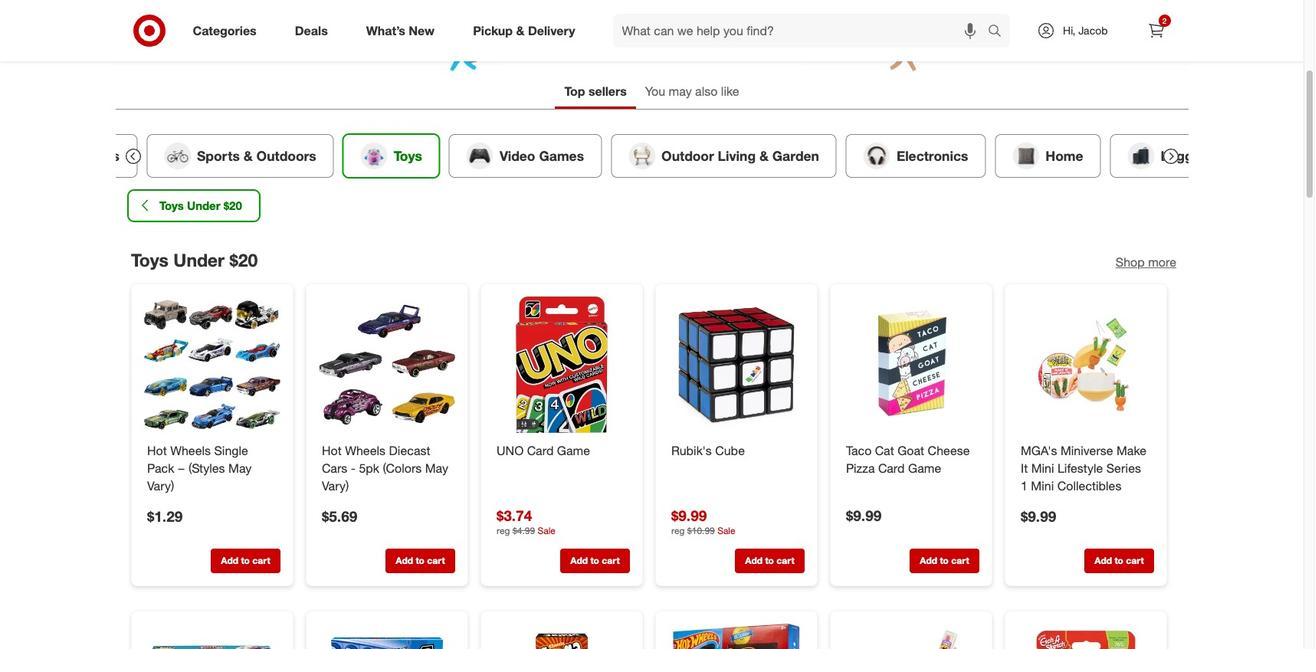Task type: describe. For each thing, give the bounding box(es) containing it.
cart for taco cat goat cheese pizza card game
[[951, 555, 969, 566]]

home
[[1046, 148, 1083, 164]]

add to cart for hot wheels diecast cars -  5pk (colors may vary)
[[395, 555, 445, 566]]

add for taco cat goat cheese pizza card game
[[920, 555, 937, 566]]

1 vertical spatial under
[[173, 249, 224, 271]]

deals link
[[282, 14, 347, 48]]

game inside taco cat goat cheese pizza card game
[[908, 460, 941, 476]]

to for mga's miniverse make it mini lifestyle series 1 mini collectibles
[[1115, 555, 1123, 566]]

top
[[565, 84, 585, 99]]

taco cat goat cheese pizza card game link
[[846, 442, 976, 477]]

-
[[351, 460, 355, 476]]

hot for $5.69
[[322, 443, 341, 458]]

shop
[[1116, 254, 1145, 270]]

toys under $20 inside button
[[159, 198, 242, 213]]

cart for hot wheels diecast cars -  5pk (colors may vary)
[[427, 555, 445, 566]]

single
[[214, 443, 248, 458]]

garden
[[772, 148, 819, 164]]

cube
[[715, 443, 745, 458]]

add for uno card game
[[570, 555, 588, 566]]

2
[[1163, 16, 1167, 25]]

5pk
[[359, 460, 379, 476]]

add to cart for hot wheels single pack – (styles may vary)
[[221, 555, 270, 566]]

vary) inside hot wheels diecast cars -  5pk (colors may vary)
[[322, 478, 349, 493]]

1 vertical spatial toys under $20
[[131, 249, 257, 271]]

hi,
[[1063, 24, 1076, 37]]

$9.99 for taco cat goat cheese pizza card game
[[846, 506, 881, 524]]

$9.99 for mga's miniverse make it mini lifestyle series 1 mini collectibles
[[1021, 507, 1056, 524]]

$1.29
[[147, 507, 182, 524]]

cat
[[875, 443, 894, 458]]

$3.74
[[496, 506, 532, 524]]

uno card game link
[[496, 442, 627, 460]]

uno card game
[[496, 443, 590, 458]]

add for hot wheels diecast cars -  5pk (colors may vary)
[[395, 555, 413, 566]]

(styles
[[188, 460, 225, 476]]

you
[[645, 84, 666, 99]]

$10.99
[[687, 525, 715, 536]]

video
[[499, 148, 535, 164]]

–
[[177, 460, 185, 476]]

sports
[[197, 148, 239, 164]]

miniverse
[[1061, 443, 1113, 458]]

electronics
[[897, 148, 968, 164]]

under inside button
[[187, 198, 220, 213]]

living
[[718, 148, 756, 164]]

electronics button
[[846, 134, 986, 178]]

2 vertical spatial toys
[[131, 249, 168, 271]]

video games
[[499, 148, 584, 164]]

sports & outdoors button
[[146, 134, 334, 178]]

luggage button
[[1110, 134, 1234, 178]]

home button
[[995, 134, 1101, 178]]

cheese
[[928, 443, 970, 458]]

wheels for $5.69
[[345, 443, 385, 458]]

sellers
[[589, 84, 627, 99]]

taco cat goat cheese pizza card game
[[846, 443, 970, 476]]

$4.99
[[512, 525, 535, 536]]

0 vertical spatial game
[[557, 443, 590, 458]]

to for uno card game
[[590, 555, 599, 566]]

rubik's cube
[[671, 443, 745, 458]]

categories
[[193, 23, 257, 38]]

more
[[1148, 254, 1176, 270]]

add to cart button for hot wheels diecast cars -  5pk (colors may vary)
[[385, 548, 455, 573]]

what's new link
[[353, 14, 454, 48]]

(colors
[[383, 460, 421, 476]]

$20 inside button
[[223, 198, 242, 213]]

pickup & delivery link
[[460, 14, 595, 48]]

add for mga's miniverse make it mini lifestyle series 1 mini collectibles
[[1095, 555, 1112, 566]]

like
[[721, 84, 740, 99]]

toys under $20 button
[[128, 190, 259, 221]]

hot for $1.29
[[147, 443, 167, 458]]

to for rubik's cube
[[765, 555, 774, 566]]

pack
[[147, 460, 174, 476]]

diecast
[[389, 443, 430, 458]]

card inside taco cat goat cheese pizza card game
[[878, 460, 905, 476]]

shoes button
[[29, 134, 137, 178]]

to for taco cat goat cheese pizza card game
[[940, 555, 949, 566]]

pickup & delivery
[[473, 23, 575, 38]]

pizza
[[846, 460, 875, 476]]

you may also like link
[[636, 77, 749, 109]]

$9.99 reg $10.99 sale
[[671, 506, 735, 536]]

toys button
[[343, 134, 440, 178]]

what's
[[366, 23, 406, 38]]

mga's miniverse make it mini lifestyle series 1 mini collectibles link
[[1021, 442, 1151, 495]]

outdoors
[[256, 148, 316, 164]]

sports & outdoors
[[197, 148, 316, 164]]

uno
[[496, 443, 523, 458]]

1
[[1021, 478, 1028, 493]]

sale for $3.74
[[537, 525, 555, 536]]

sale for $9.99
[[717, 525, 735, 536]]

rubik's
[[671, 443, 712, 458]]

add for hot wheels single pack – (styles may vary)
[[221, 555, 238, 566]]



Task type: locate. For each thing, give the bounding box(es) containing it.
0 horizontal spatial reg
[[496, 525, 510, 536]]

vary) down pack
[[147, 478, 174, 493]]

shop more button
[[1116, 254, 1176, 271]]

may
[[669, 84, 692, 99]]

jenga game image
[[493, 624, 630, 649], [493, 624, 630, 649]]

categories link
[[180, 14, 276, 48]]

may down 'single'
[[228, 460, 251, 476]]

1 horizontal spatial wheels
[[345, 443, 385, 458]]

add to cart button for rubik's cube
[[735, 548, 805, 573]]

$20 down sports & outdoors button
[[223, 198, 242, 213]]

4 to from the left
[[765, 555, 774, 566]]

What can we help you find? suggestions appear below search field
[[613, 14, 992, 48]]

0 vertical spatial $20
[[223, 198, 242, 213]]

reg left $10.99
[[671, 525, 685, 536]]

cart for uno card game
[[602, 555, 620, 566]]

mga's
[[1021, 443, 1057, 458]]

hot inside hot wheels single pack – (styles may vary)
[[147, 443, 167, 458]]

3 to from the left
[[590, 555, 599, 566]]

may
[[228, 460, 251, 476], [425, 460, 448, 476]]

1 horizontal spatial may
[[425, 460, 448, 476]]

0 horizontal spatial &
[[243, 148, 252, 164]]

0 vertical spatial card
[[527, 443, 553, 458]]

what's new
[[366, 23, 435, 38]]

6 to from the left
[[1115, 555, 1123, 566]]

1 cart from the left
[[252, 555, 270, 566]]

toys under $20 down sports
[[159, 198, 242, 213]]

& inside button
[[243, 148, 252, 164]]

sale inside $9.99 reg $10.99 sale
[[717, 525, 735, 536]]

add to cart button for mga's miniverse make it mini lifestyle series 1 mini collectibles
[[1084, 548, 1154, 573]]

game
[[557, 443, 590, 458], [908, 460, 941, 476]]

may inside hot wheels diecast cars -  5pk (colors may vary)
[[425, 460, 448, 476]]

2 sale from the left
[[717, 525, 735, 536]]

hi, jacob
[[1063, 24, 1108, 37]]

mga's miniverse make it mini lifestyle series 1 mini collectibles image
[[1018, 296, 1154, 433], [1018, 296, 1154, 433]]

may down diecast
[[425, 460, 448, 476]]

0 horizontal spatial $9.99
[[671, 506, 707, 524]]

add to cart button for uno card game
[[560, 548, 630, 573]]

you may also like
[[645, 84, 740, 99]]

to for hot wheels diecast cars -  5pk (colors may vary)
[[415, 555, 424, 566]]

mini right the 1
[[1031, 478, 1054, 493]]

0 vertical spatial toys under $20
[[159, 198, 242, 213]]

luggage
[[1161, 148, 1217, 164]]

1 vertical spatial mini
[[1031, 478, 1054, 493]]

add to cart
[[221, 555, 270, 566], [395, 555, 445, 566], [570, 555, 620, 566], [745, 555, 794, 566], [920, 555, 969, 566], [1095, 555, 1144, 566]]

make
[[1117, 443, 1147, 458]]

0 horizontal spatial wheels
[[170, 443, 211, 458]]

5 add to cart from the left
[[920, 555, 969, 566]]

$9.99 up $10.99
[[671, 506, 707, 524]]

mga's miniverse make it mini food diner series 2 mini collectibles image
[[843, 624, 979, 649], [843, 624, 979, 649]]

toys inside toys 'button'
[[393, 148, 422, 164]]

2 add from the left
[[395, 555, 413, 566]]

card right uno
[[527, 443, 553, 458]]

wheels up –
[[170, 443, 211, 458]]

2 may from the left
[[425, 460, 448, 476]]

hot wheels single pack – (styles may vary) link
[[147, 442, 277, 495]]

4 add to cart from the left
[[745, 555, 794, 566]]

& for pickup
[[516, 23, 525, 38]]

sale right $4.99 at the bottom of the page
[[537, 525, 555, 536]]

toys under $20
[[159, 198, 242, 213], [131, 249, 257, 271]]

1 vary) from the left
[[147, 478, 174, 493]]

$20
[[223, 198, 242, 213], [229, 249, 257, 271]]

game down goat
[[908, 460, 941, 476]]

add to cart button for taco cat goat cheese pizza card game
[[910, 548, 979, 573]]

1 horizontal spatial game
[[908, 460, 941, 476]]

0 vertical spatial under
[[187, 198, 220, 213]]

jacob
[[1079, 24, 1108, 37]]

1 to from the left
[[241, 555, 250, 566]]

cart for hot wheels single pack – (styles may vary)
[[252, 555, 270, 566]]

2 horizontal spatial $9.99
[[1021, 507, 1056, 524]]

etch a sketch pocket image
[[1018, 624, 1154, 649], [1018, 624, 1154, 649]]

wheels for $1.29
[[170, 443, 211, 458]]

hot up cars
[[322, 443, 341, 458]]

0 vertical spatial toys
[[393, 148, 422, 164]]

$9.99 down the pizza on the right of page
[[846, 506, 881, 524]]

6 add to cart button from the left
[[1084, 548, 1154, 573]]

1 vertical spatial toys
[[159, 198, 184, 213]]

2 hot from the left
[[322, 443, 341, 458]]

toys
[[393, 148, 422, 164], [159, 198, 184, 213], [131, 249, 168, 271]]

toys inside toys under $20 button
[[159, 198, 184, 213]]

4 add from the left
[[745, 555, 763, 566]]

2 reg from the left
[[671, 525, 685, 536]]

reg inside $9.99 reg $10.99 sale
[[671, 525, 685, 536]]

delivery
[[528, 23, 575, 38]]

search button
[[981, 14, 1018, 51]]

6 cart from the left
[[1126, 555, 1144, 566]]

hot wheels single pack – (styles may vary)
[[147, 443, 251, 493]]

lifestyle
[[1058, 460, 1103, 476]]

also
[[695, 84, 718, 99]]

1 vertical spatial card
[[878, 460, 905, 476]]

add to cart button for hot wheels single pack – (styles may vary)
[[210, 548, 280, 573]]

add to cart for rubik's cube
[[745, 555, 794, 566]]

1 horizontal spatial $9.99
[[846, 506, 881, 524]]

add to cart button
[[210, 548, 280, 573], [385, 548, 455, 573], [560, 548, 630, 573], [735, 548, 805, 573], [910, 548, 979, 573], [1084, 548, 1154, 573]]

hot wheels single pack – (styles may vary) image
[[144, 296, 280, 433], [144, 296, 280, 433]]

2 to from the left
[[415, 555, 424, 566]]

$3.74 reg $4.99 sale
[[496, 506, 555, 536]]

game right uno
[[557, 443, 590, 458]]

1 add from the left
[[221, 555, 238, 566]]

4 cart from the left
[[776, 555, 794, 566]]

pickup
[[473, 23, 513, 38]]

top sellers link
[[555, 77, 636, 109]]

games
[[539, 148, 584, 164]]

& right pickup
[[516, 23, 525, 38]]

play-doh bright delights 12-pack image
[[144, 624, 280, 649], [144, 624, 280, 649]]

1 wheels from the left
[[170, 443, 211, 458]]

0 horizontal spatial may
[[228, 460, 251, 476]]

add to cart for uno card game
[[570, 555, 620, 566]]

1 horizontal spatial reg
[[671, 525, 685, 536]]

under
[[187, 198, 220, 213], [173, 249, 224, 271]]

1 add to cart from the left
[[221, 555, 270, 566]]

$5.69
[[322, 507, 357, 524]]

2 cart from the left
[[427, 555, 445, 566]]

may inside hot wheels single pack – (styles may vary)
[[228, 460, 251, 476]]

card
[[527, 443, 553, 458], [878, 460, 905, 476]]

cart for mga's miniverse make it mini lifestyle series 1 mini collectibles
[[1126, 555, 1144, 566]]

under down toys under $20 button
[[173, 249, 224, 271]]

reg for $9.99
[[671, 525, 685, 536]]

top sellers
[[565, 84, 627, 99]]

$20 down toys under $20 button
[[229, 249, 257, 271]]

vary) down cars
[[322, 478, 349, 493]]

hot wheels cars & trucks set with 1 exclusive car - 1:64 scale - 8pk image
[[668, 624, 805, 649], [668, 624, 805, 649]]

add
[[221, 555, 238, 566], [395, 555, 413, 566], [570, 555, 588, 566], [745, 555, 763, 566], [920, 555, 937, 566], [1095, 555, 1112, 566]]

wheels inside hot wheels diecast cars -  5pk (colors may vary)
[[345, 443, 385, 458]]

collectibles
[[1057, 478, 1122, 493]]

it
[[1021, 460, 1028, 476]]

$9.99 down the 1
[[1021, 507, 1056, 524]]

search
[[981, 24, 1018, 40]]

cart for rubik's cube
[[776, 555, 794, 566]]

hot up pack
[[147, 443, 167, 458]]

outdoor living & garden
[[661, 148, 819, 164]]

2 link
[[1140, 14, 1173, 48]]

1 may from the left
[[228, 460, 251, 476]]

toys under $20 down toys under $20 button
[[131, 249, 257, 271]]

cars
[[322, 460, 347, 476]]

1 horizontal spatial card
[[878, 460, 905, 476]]

6 add to cart from the left
[[1095, 555, 1144, 566]]

1 horizontal spatial hot
[[322, 443, 341, 458]]

to for hot wheels single pack – (styles may vary)
[[241, 555, 250, 566]]

3 add from the left
[[570, 555, 588, 566]]

5 to from the left
[[940, 555, 949, 566]]

2 wheels from the left
[[345, 443, 385, 458]]

2 add to cart button from the left
[[385, 548, 455, 573]]

& for sports
[[243, 148, 252, 164]]

mini
[[1031, 460, 1054, 476], [1031, 478, 1054, 493]]

outdoor living & garden button
[[611, 134, 837, 178]]

cart
[[252, 555, 270, 566], [427, 555, 445, 566], [602, 555, 620, 566], [776, 555, 794, 566], [951, 555, 969, 566], [1126, 555, 1144, 566]]

3 add to cart button from the left
[[560, 548, 630, 573]]

wheels up 5pk
[[345, 443, 385, 458]]

reg inside $3.74 reg $4.99 sale
[[496, 525, 510, 536]]

1 horizontal spatial &
[[516, 23, 525, 38]]

0 horizontal spatial game
[[557, 443, 590, 458]]

goat
[[898, 443, 924, 458]]

3 add to cart from the left
[[570, 555, 620, 566]]

reg for $3.74
[[496, 525, 510, 536]]

rubik's cube link
[[671, 442, 802, 460]]

2 horizontal spatial &
[[759, 148, 769, 164]]

sale inside $3.74 reg $4.99 sale
[[537, 525, 555, 536]]

under down sports
[[187, 198, 220, 213]]

1 vertical spatial game
[[908, 460, 941, 476]]

card down cat
[[878, 460, 905, 476]]

4 add to cart button from the left
[[735, 548, 805, 573]]

connect 4 board game image
[[319, 624, 455, 649], [319, 624, 455, 649]]

3 cart from the left
[[602, 555, 620, 566]]

rubik's cube image
[[668, 296, 805, 433], [668, 296, 805, 433]]

add for rubik's cube
[[745, 555, 763, 566]]

$9.99
[[671, 506, 707, 524], [846, 506, 881, 524], [1021, 507, 1056, 524]]

& right sports
[[243, 148, 252, 164]]

5 add to cart button from the left
[[910, 548, 979, 573]]

taco cat goat cheese pizza card game image
[[843, 296, 979, 433], [843, 296, 979, 433]]

0 horizontal spatial hot
[[147, 443, 167, 458]]

0 horizontal spatial vary)
[[147, 478, 174, 493]]

mini down 'mga's'
[[1031, 460, 1054, 476]]

sale right $10.99
[[717, 525, 735, 536]]

taco
[[846, 443, 872, 458]]

hot wheels diecast cars -  5pk (colors may vary) link
[[322, 442, 452, 495]]

2 add to cart from the left
[[395, 555, 445, 566]]

1 horizontal spatial sale
[[717, 525, 735, 536]]

shop more
[[1116, 254, 1176, 270]]

shoes
[[79, 148, 119, 164]]

add to cart for mga's miniverse make it mini lifestyle series 1 mini collectibles
[[1095, 555, 1144, 566]]

deals
[[295, 23, 328, 38]]

0 horizontal spatial sale
[[537, 525, 555, 536]]

0 vertical spatial mini
[[1031, 460, 1054, 476]]

5 cart from the left
[[951, 555, 969, 566]]

1 vertical spatial $20
[[229, 249, 257, 271]]

uno card game image
[[493, 296, 630, 433], [493, 296, 630, 433]]

& inside 'button'
[[759, 148, 769, 164]]

2 vary) from the left
[[322, 478, 349, 493]]

hot inside hot wheels diecast cars -  5pk (colors may vary)
[[322, 443, 341, 458]]

hot wheels diecast cars -  5pk (colors may vary)
[[322, 443, 448, 493]]

wheels inside hot wheels single pack – (styles may vary)
[[170, 443, 211, 458]]

to
[[241, 555, 250, 566], [415, 555, 424, 566], [590, 555, 599, 566], [765, 555, 774, 566], [940, 555, 949, 566], [1115, 555, 1123, 566]]

1 sale from the left
[[537, 525, 555, 536]]

video games button
[[449, 134, 601, 178]]

reg down $3.74
[[496, 525, 510, 536]]

1 reg from the left
[[496, 525, 510, 536]]

new
[[409, 23, 435, 38]]

hot wheels diecast  cars -  5pk (colors may vary) image
[[319, 296, 455, 433], [319, 296, 455, 433]]

vary) inside hot wheels single pack – (styles may vary)
[[147, 478, 174, 493]]

$9.99 inside $9.99 reg $10.99 sale
[[671, 506, 707, 524]]

6 add from the left
[[1095, 555, 1112, 566]]

outdoor
[[661, 148, 714, 164]]

0 horizontal spatial card
[[527, 443, 553, 458]]

mga's miniverse make it mini lifestyle series 1 mini collectibles
[[1021, 443, 1147, 493]]

1 add to cart button from the left
[[210, 548, 280, 573]]

series
[[1106, 460, 1141, 476]]

1 hot from the left
[[147, 443, 167, 458]]

add to cart for taco cat goat cheese pizza card game
[[920, 555, 969, 566]]

5 add from the left
[[920, 555, 937, 566]]

1 horizontal spatial vary)
[[322, 478, 349, 493]]

& right living
[[759, 148, 769, 164]]



Task type: vqa. For each thing, say whether or not it's contained in the screenshot.
9
no



